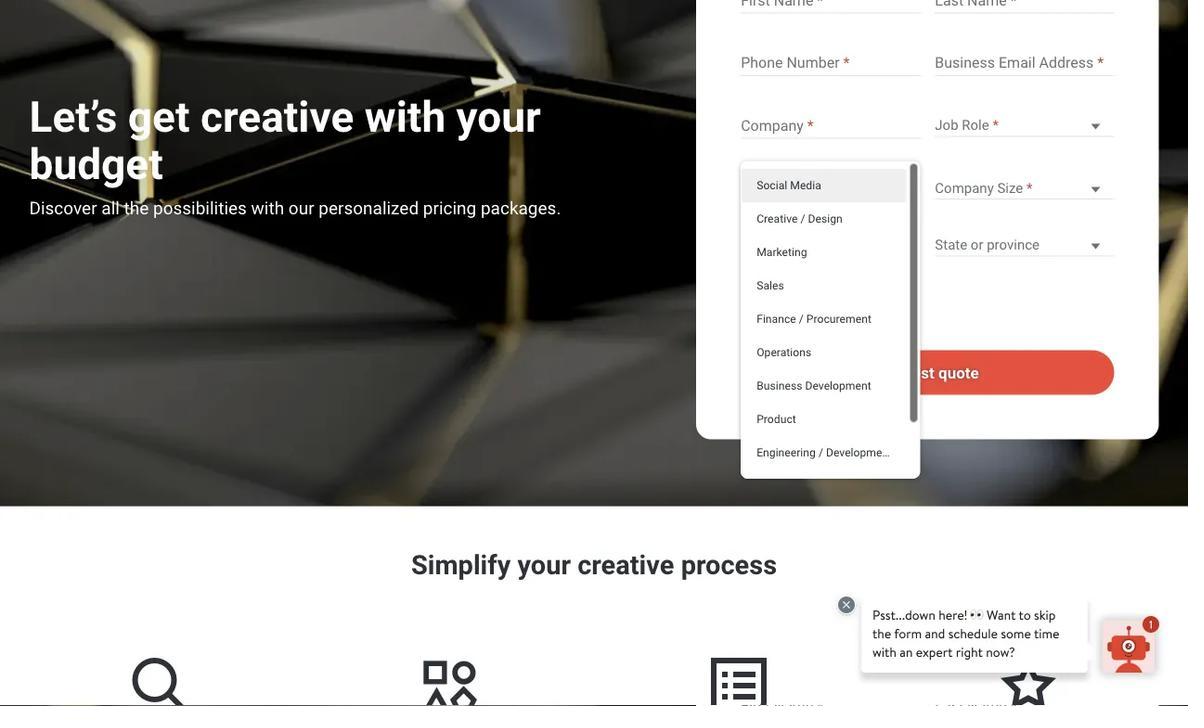 Task type: describe. For each thing, give the bounding box(es) containing it.
with for creative
[[365, 92, 446, 142]]

request quote
[[877, 364, 979, 382]]

events,
[[831, 306, 868, 320]]

updated
[[823, 276, 867, 290]]

simplify your creative process
[[411, 550, 777, 581]]

blog image
[[405, 640, 494, 707]]

document image
[[695, 640, 784, 707]]

Company text field
[[741, 116, 921, 139]]

1 vertical spatial your
[[518, 550, 571, 581]]

Business Email Address text field
[[935, 54, 1115, 76]]

united states
[[741, 237, 824, 253]]

get
[[128, 92, 190, 142]]

simplify
[[411, 550, 511, 581]]

newsletters,
[[773, 291, 837, 305]]

with for updated
[[870, 276, 892, 290]]

country *
[[741, 220, 784, 232]]

Phone Number text field
[[741, 54, 921, 76]]

product
[[773, 321, 814, 335]]

editorial
[[840, 291, 884, 305]]

united
[[741, 237, 781, 253]]

country
[[741, 220, 777, 232]]

First Name text field
[[741, 0, 921, 14]]

request
[[877, 364, 935, 382]]



Task type: vqa. For each thing, say whether or not it's contained in the screenshot.
your inside the the Let's get creative with your budget
yes



Task type: locate. For each thing, give the bounding box(es) containing it.
creative inside "let's get creative with your budget"
[[201, 92, 354, 142]]

request quote button
[[741, 351, 1115, 395]]

0 horizontal spatial with
[[365, 92, 446, 142]]

let's get creative with your budget banner
[[0, 0, 1189, 510]]

creative for get
[[201, 92, 354, 142]]

with inside "let's get creative with your budget"
[[365, 92, 446, 142]]

process
[[681, 550, 777, 581]]

0 vertical spatial with
[[365, 92, 446, 142]]

0 vertical spatial creative
[[201, 92, 354, 142]]

creative
[[201, 92, 354, 142], [578, 550, 675, 581]]

1 horizontal spatial with
[[870, 276, 892, 290]]

Last Name text field
[[935, 0, 1115, 14]]

search image
[[116, 640, 205, 707]]

your inside "let's get creative with your budget"
[[457, 92, 541, 142]]

and
[[871, 306, 891, 320]]

highlights,
[[773, 306, 828, 320]]

let's get creative with your budget
[[29, 92, 541, 189]]

1 vertical spatial creative
[[578, 550, 675, 581]]

1 vertical spatial with
[[870, 276, 892, 290]]

with inside keep me updated with newsletters, editorial highlights, events, and product updates.
[[870, 276, 892, 290]]

quote
[[939, 364, 979, 382]]

budget
[[29, 139, 163, 189]]

let's
[[29, 92, 117, 142]]

*
[[779, 220, 784, 232]]

1 horizontal spatial creative
[[578, 550, 675, 581]]

keep
[[773, 276, 800, 290]]

me
[[803, 276, 820, 290]]

your
[[457, 92, 541, 142], [518, 550, 571, 581]]

0 horizontal spatial creative
[[201, 92, 354, 142]]

keep me updated with newsletters, editorial highlights, events, and product updates.
[[773, 276, 892, 335]]

creative for your
[[578, 550, 675, 581]]

updates.
[[817, 321, 864, 335]]

0 vertical spatial your
[[457, 92, 541, 142]]

star image
[[984, 640, 1073, 707]]

with
[[365, 92, 446, 142], [870, 276, 892, 290]]

states
[[785, 237, 824, 253]]



